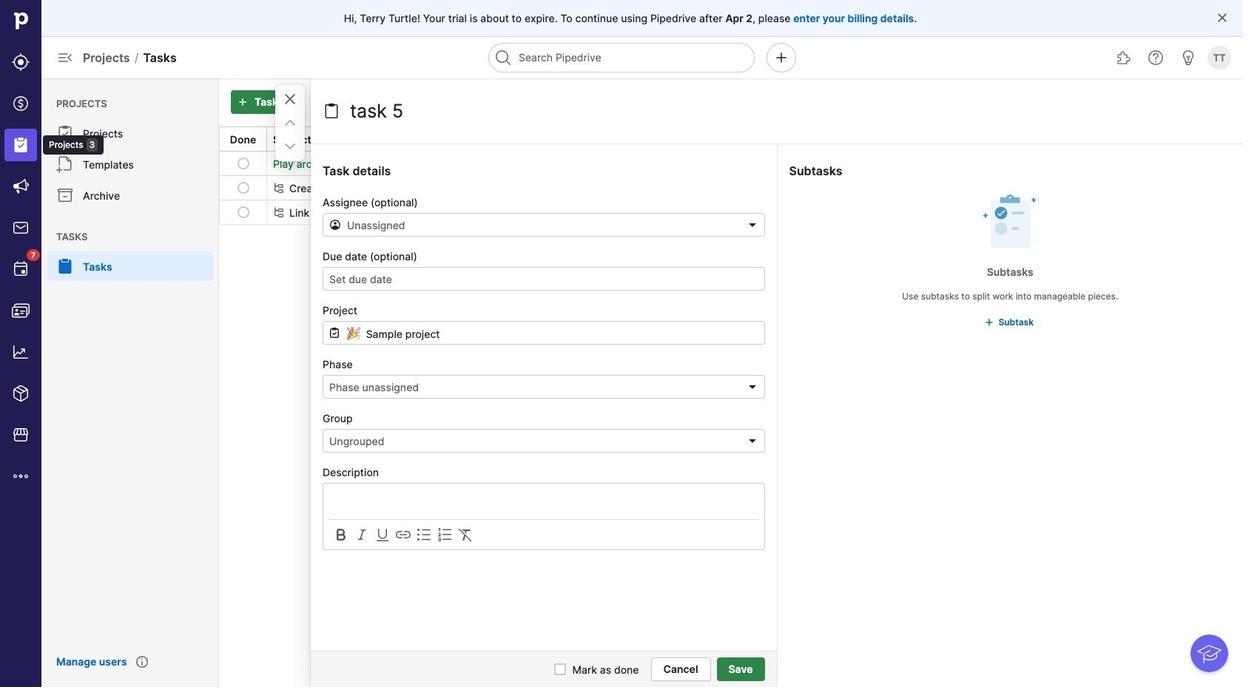 Task type: vqa. For each thing, say whether or not it's contained in the screenshot.
OPTION
no



Task type: locate. For each thing, give the bounding box(es) containing it.
row
[[220, 152, 1243, 175], [220, 175, 1243, 200], [220, 200, 1243, 224]]

campaigns image
[[12, 178, 30, 195]]

0 vertical spatial color secondary image
[[273, 207, 285, 218]]

color primary image
[[281, 90, 299, 108], [237, 207, 249, 218], [747, 219, 759, 231], [747, 381, 759, 393]]

color link image
[[984, 317, 996, 329]]

color undefined image
[[56, 124, 74, 142], [56, 187, 74, 204]]

Set due date text field
[[323, 267, 765, 291]]

1 color undefined image from the top
[[56, 124, 74, 142]]

color secondary image inside row
[[273, 182, 285, 194]]

0 horizontal spatial color secondary image
[[273, 207, 285, 218]]

color primary image
[[1217, 12, 1229, 24], [323, 102, 341, 120], [281, 114, 299, 132], [841, 133, 853, 145], [281, 138, 299, 155], [237, 158, 249, 170], [237, 182, 249, 194], [329, 219, 341, 231], [329, 327, 341, 339], [747, 435, 759, 447], [555, 664, 567, 676]]

None field
[[323, 213, 765, 237], [323, 321, 765, 345], [323, 375, 765, 399], [323, 429, 765, 453], [323, 213, 765, 237], [323, 321, 765, 345], [323, 375, 765, 399], [323, 429, 765, 453]]

1 vertical spatial color secondary image
[[436, 526, 454, 544]]

color undefined image right campaigns image
[[56, 187, 74, 204]]

menu item
[[0, 124, 41, 166], [41, 252, 219, 281]]

sales inbox image
[[12, 219, 30, 237]]

menu
[[0, 0, 104, 688], [41, 78, 219, 688]]

deals image
[[12, 95, 30, 113]]

color primary image inside row
[[237, 207, 249, 218]]

color undefined image
[[56, 155, 74, 173], [56, 258, 74, 275], [12, 261, 30, 278]]

1 vertical spatial color undefined image
[[56, 187, 74, 204]]

color secondary image
[[273, 207, 285, 218], [436, 526, 454, 544]]

products image
[[12, 385, 30, 403]]

marketplace image
[[12, 426, 30, 444]]

leads image
[[12, 53, 30, 71]]

color secondary image
[[273, 182, 285, 194], [332, 526, 350, 544], [353, 526, 371, 544], [374, 526, 392, 544], [395, 526, 412, 544], [415, 526, 433, 544], [457, 526, 475, 544]]

Search Pipedrive field
[[489, 43, 755, 73]]

2 row from the top
[[220, 175, 1243, 200]]

None text field
[[323, 321, 765, 345]]

0 vertical spatial color undefined image
[[56, 124, 74, 142]]

1 horizontal spatial color secondary image
[[436, 526, 454, 544]]

grid
[[219, 126, 1244, 225]]

color undefined image right projects icon
[[56, 124, 74, 142]]



Task type: describe. For each thing, give the bounding box(es) containing it.
2 color undefined image from the top
[[56, 187, 74, 204]]

menu toggle image
[[56, 49, 74, 67]]

quick help image
[[1148, 49, 1165, 67]]

3 row from the top
[[220, 200, 1243, 224]]

more image
[[12, 468, 30, 486]]

contacts image
[[12, 302, 30, 320]]

1 row from the top
[[220, 152, 1243, 175]]

quick add image
[[773, 49, 791, 67]]

color primary inverted image
[[234, 96, 252, 108]]

home image
[[10, 10, 32, 32]]

sales assistant image
[[1180, 49, 1198, 67]]

Task field
[[347, 96, 576, 126]]

knowledge center bot, also known as kc bot is an onboarding assistant that allows you to see the list of onboarding items in one place for quick and easy reference. this improves your in-app experience. image
[[1191, 635, 1229, 673]]

info image
[[136, 657, 148, 669]]

0 vertical spatial menu item
[[0, 124, 41, 166]]

insights image
[[12, 344, 30, 361]]

1 vertical spatial menu item
[[41, 252, 219, 281]]

projects image
[[12, 136, 30, 154]]



